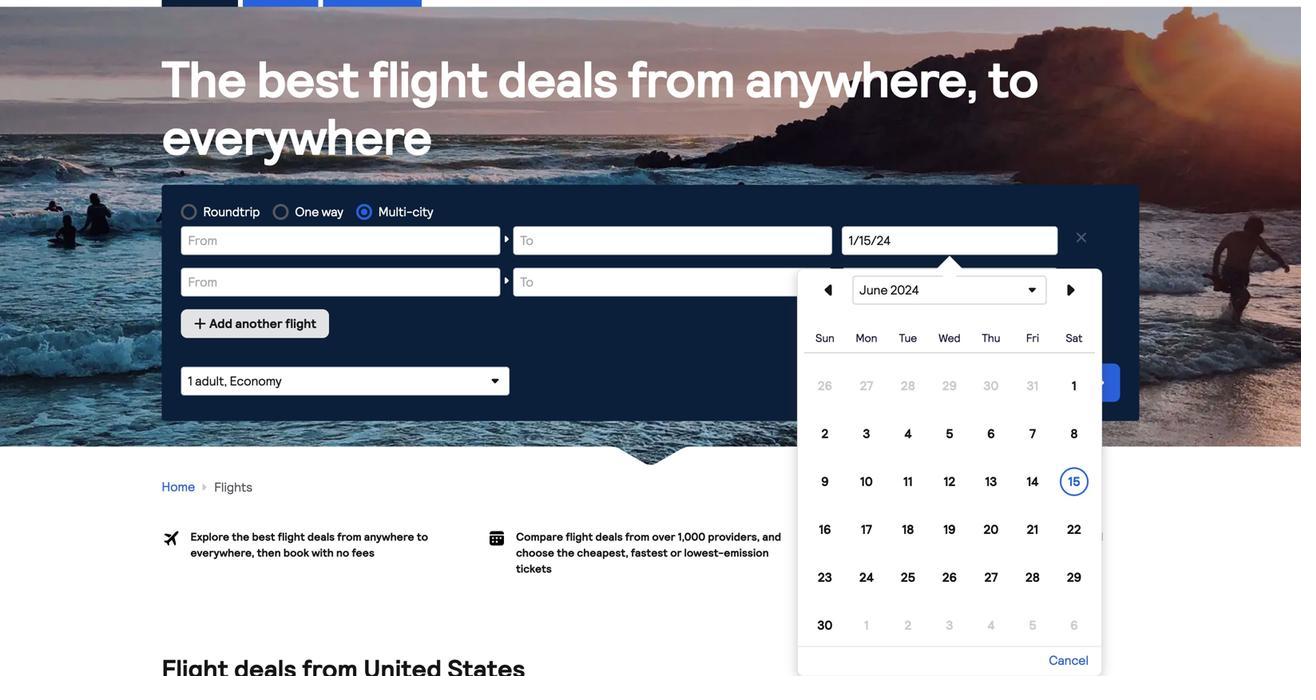 Task type: vqa. For each thing, say whether or not it's contained in the screenshot.
No
yes



Task type: describe. For each thing, give the bounding box(es) containing it.
12
[[944, 475, 956, 490]]

Roundtrip radio
[[181, 204, 197, 220]]

1 horizontal spatial 27
[[985, 570, 998, 586]]

10 button
[[852, 468, 881, 497]]

From text field
[[181, 268, 500, 297]]

sun
[[816, 332, 835, 345]]

1 vertical spatial 30 button
[[811, 612, 840, 640]]

anywhere,
[[745, 49, 978, 110]]

10
[[860, 475, 873, 490]]

tue
[[899, 332, 917, 345]]

1 adult, economy
[[188, 374, 282, 389]]

0 vertical spatial 4 button
[[894, 420, 923, 449]]

explore
[[191, 530, 229, 544]]

16
[[819, 522, 831, 538]]

the
[[162, 49, 246, 110]]

home
[[162, 480, 195, 495]]

dialog containing 26
[[797, 256, 1102, 677]]

flight inside compare flight deals from over 1,000 providers, and choose the cheapest, fastest or lowest-emission tickets
[[566, 530, 593, 544]]

28 for the left "28" button
[[901, 379, 915, 394]]

fees
[[352, 546, 375, 560]]

1 horizontal spatial 26
[[943, 570, 957, 586]]

1 vertical spatial 4 button
[[977, 612, 1006, 640]]

1 horizontal spatial 4
[[988, 618, 995, 634]]

0 horizontal spatial 26 button
[[811, 372, 840, 401]]

1 horizontal spatial 29 button
[[1060, 564, 1089, 592]]

11 button
[[894, 468, 923, 497]]

24 button
[[852, 564, 881, 592]]

set
[[842, 546, 858, 560]]

20
[[984, 522, 999, 538]]

one way
[[295, 205, 343, 220]]

From text field
[[181, 226, 500, 255]]

21 button
[[1019, 516, 1047, 544]]

cheapest,
[[577, 546, 629, 560]]

one
[[295, 205, 319, 220]]

9
[[821, 475, 829, 490]]

depart
[[849, 275, 889, 290]]

or inside find the cheapest month – or even day – to fly, and set up price alerts to book when the price is right
[[982, 530, 994, 544]]

fri
[[1027, 332, 1039, 345]]

0 vertical spatial 27 button
[[852, 372, 881, 401]]

18
[[902, 522, 914, 538]]

23 button
[[811, 564, 840, 592]]

22 button
[[1060, 516, 1089, 544]]

To text field
[[513, 268, 833, 297]]

adult,
[[195, 374, 227, 389]]

2 – from the left
[[1044, 530, 1051, 544]]

month
[[937, 530, 970, 544]]

0 horizontal spatial 4
[[905, 427, 912, 442]]

Multi-city radio
[[356, 204, 372, 220]]

17 button
[[852, 516, 881, 544]]

none field from
[[181, 268, 500, 297]]

25
[[901, 570, 915, 586]]

1 for left 1 button
[[865, 618, 869, 634]]

from inside compare flight deals from over 1,000 providers, and choose the cheapest, fastest or lowest-emission tickets
[[625, 530, 650, 544]]

providers,
[[708, 530, 760, 544]]

1 vertical spatial 2 button
[[894, 612, 923, 640]]

0 horizontal spatial 5
[[946, 427, 954, 442]]

1 adult, economy button
[[181, 367, 510, 396]]

search
[[1003, 375, 1045, 391]]

1 horizontal spatial 27 button
[[977, 564, 1006, 592]]

cheapest
[[886, 530, 935, 544]]

no
[[336, 546, 349, 560]]

31
[[1027, 379, 1039, 394]]

15
[[1069, 475, 1080, 490]]

mon
[[856, 332, 878, 345]]

the up up
[[866, 530, 884, 544]]

home link
[[162, 479, 195, 496]]

cancel button
[[1049, 653, 1089, 670]]

another
[[235, 316, 283, 332]]

everywhere,
[[191, 546, 254, 560]]

when
[[982, 546, 1009, 560]]

19 button
[[935, 516, 964, 544]]

and inside find the cheapest month – or even day – to fly, and set up price alerts to book when the price is right
[[1084, 530, 1103, 544]]

multi-city
[[379, 205, 433, 220]]

25 button
[[894, 564, 923, 592]]

13
[[986, 475, 997, 490]]

add another flight
[[209, 316, 316, 332]]

6 for the right 6 button
[[1071, 618, 1078, 634]]

15 button
[[1060, 468, 1089, 497]]

way
[[322, 205, 343, 220]]

3 for 3 button to the left
[[863, 427, 870, 442]]

1 – from the left
[[973, 530, 980, 544]]

city
[[413, 205, 433, 220]]

day
[[1024, 530, 1041, 544]]

flights
[[214, 480, 253, 495]]

13 button
[[977, 468, 1006, 497]]

fastest
[[631, 546, 668, 560]]

book inside explore the best flight deals from anywhere to everywhere, then book with no fees
[[283, 546, 309, 560]]

2 for top 2 button
[[822, 427, 829, 442]]

find
[[842, 530, 864, 544]]

1 for rightmost 1 button
[[1072, 379, 1077, 394]]

book inside find the cheapest month – or even day – to fly, and set up price alerts to book when the price is right
[[953, 546, 979, 560]]

multi-
[[379, 205, 413, 220]]

the down even
[[1012, 546, 1029, 560]]

flight inside explore the best flight deals from anywhere to everywhere, then book with no fees
[[278, 530, 305, 544]]

flights
[[1048, 375, 1086, 391]]

0 horizontal spatial 3 button
[[852, 420, 881, 449]]

fly,
[[1067, 530, 1082, 544]]

21
[[1027, 522, 1039, 538]]

0 horizontal spatial 26
[[818, 379, 832, 394]]

lowest-
[[684, 546, 724, 560]]

24
[[860, 570, 874, 586]]

even
[[996, 530, 1021, 544]]

0 horizontal spatial 28 button
[[894, 372, 923, 401]]

1 vertical spatial 26 button
[[935, 564, 964, 592]]

the best flight deals from anywhere, to everywhere
[[162, 49, 1038, 168]]

28 for the bottom "28" button
[[1026, 570, 1040, 586]]

1 vertical spatial 5 button
[[1019, 612, 1047, 640]]

1 vertical spatial 28 button
[[1019, 564, 1047, 592]]

price
[[1032, 546, 1059, 560]]

1 horizontal spatial 3 button
[[935, 612, 964, 640]]

sat
[[1066, 332, 1083, 345]]

to inside explore the best flight deals from anywhere to everywhere, then book with no fees
[[417, 530, 428, 544]]

To text field
[[513, 226, 833, 255]]

rtl support__yzkyy image
[[1088, 373, 1108, 393]]

flight inside the best flight deals from anywhere, to everywhere
[[369, 49, 487, 110]]

up
[[861, 546, 874, 560]]

0 vertical spatial 5 button
[[935, 420, 964, 449]]

search flights button
[[991, 364, 1120, 402]]

0 vertical spatial 30
[[984, 379, 999, 394]]

then
[[257, 546, 281, 560]]



Task type: locate. For each thing, give the bounding box(es) containing it.
0 horizontal spatial or
[[670, 546, 682, 560]]

from inside the best flight deals from anywhere, to everywhere
[[628, 49, 735, 110]]

flight inside button
[[285, 316, 316, 332]]

1 vertical spatial 28
[[1026, 570, 1040, 586]]

from
[[628, 49, 735, 110], [337, 530, 362, 544], [625, 530, 650, 544]]

none field down from field
[[181, 268, 500, 297]]

with
[[312, 546, 334, 560]]

the right choose
[[557, 546, 575, 560]]

1 and from the left
[[762, 530, 781, 544]]

6 button
[[977, 420, 1006, 449], [1060, 612, 1089, 640]]

2 button
[[811, 420, 840, 449], [894, 612, 923, 640]]

28 down price
[[1026, 570, 1040, 586]]

26 button down the alerts
[[935, 564, 964, 592]]

0 horizontal spatial 3
[[863, 427, 870, 442]]

30 left search
[[984, 379, 999, 394]]

0 horizontal spatial 1
[[188, 374, 192, 389]]

0 horizontal spatial 29 button
[[935, 372, 964, 401]]

thu
[[982, 332, 1001, 345]]

1/15/24
[[849, 233, 891, 248]]

12 button
[[935, 468, 964, 497]]

0 horizontal spatial 2
[[822, 427, 829, 442]]

4 up 11 button
[[905, 427, 912, 442]]

wed
[[939, 332, 961, 345]]

29 button down 'wed'
[[935, 372, 964, 401]]

2 horizontal spatial 1
[[1072, 379, 1077, 394]]

27 button
[[852, 372, 881, 401], [977, 564, 1006, 592]]

the inside compare flight deals from over 1,000 providers, and choose the cheapest, fastest or lowest-emission tickets
[[557, 546, 575, 560]]

2 down 25
[[905, 618, 912, 634]]

0 vertical spatial 29
[[943, 379, 957, 394]]

1 vertical spatial 3
[[946, 618, 953, 634]]

1 vertical spatial 1 button
[[852, 612, 881, 640]]

0 horizontal spatial 27
[[860, 379, 873, 394]]

1 horizontal spatial 3
[[946, 618, 953, 634]]

and
[[762, 530, 781, 544], [1084, 530, 1103, 544]]

1 horizontal spatial 2 button
[[894, 612, 923, 640]]

1 horizontal spatial 6
[[1071, 618, 1078, 634]]

29
[[943, 379, 957, 394], [1067, 570, 1082, 586]]

26 down find the cheapest month – or even day – to fly, and set up price alerts to book when the price is right
[[943, 570, 957, 586]]

1 vertical spatial 29
[[1067, 570, 1082, 586]]

or down over
[[670, 546, 682, 560]]

1 horizontal spatial 30
[[984, 379, 999, 394]]

1 horizontal spatial 28
[[1026, 570, 1040, 586]]

from inside explore the best flight deals from anywhere to everywhere, then book with no fees
[[337, 530, 362, 544]]

1 vertical spatial 27 button
[[977, 564, 1006, 592]]

0 vertical spatial 27
[[860, 379, 873, 394]]

5 button down price
[[1019, 612, 1047, 640]]

2 button up 9 button
[[811, 420, 840, 449]]

1 vertical spatial 5
[[1029, 618, 1037, 634]]

6 left 7
[[988, 427, 995, 442]]

6 button left 7
[[977, 420, 1006, 449]]

0 vertical spatial 3 button
[[852, 420, 881, 449]]

1 horizontal spatial 26 button
[[935, 564, 964, 592]]

2 button down 25
[[894, 612, 923, 640]]

0 vertical spatial 29 button
[[935, 372, 964, 401]]

0 horizontal spatial 4 button
[[894, 420, 923, 449]]

best inside the best flight deals from anywhere, to everywhere
[[257, 49, 359, 110]]

0 vertical spatial 4
[[905, 427, 912, 442]]

1/15/24 button
[[842, 226, 1058, 255]]

1 book from the left
[[283, 546, 309, 560]]

26 down sun
[[818, 379, 832, 394]]

1 horizontal spatial 5 button
[[1019, 612, 1047, 640]]

0 vertical spatial 26 button
[[811, 372, 840, 401]]

30 button down 23 button
[[811, 612, 840, 640]]

2 book from the left
[[953, 546, 979, 560]]

31 button
[[1019, 372, 1047, 401]]

17
[[861, 522, 872, 538]]

price
[[876, 546, 903, 560]]

4 down the when
[[988, 618, 995, 634]]

28 button down price
[[1019, 564, 1047, 592]]

none field up to text box
[[513, 226, 833, 255]]

0 horizontal spatial 1 button
[[852, 612, 881, 640]]

flight
[[369, 49, 487, 110], [285, 316, 316, 332], [278, 530, 305, 544], [566, 530, 593, 544]]

One way radio
[[273, 204, 289, 220]]

5 down price
[[1029, 618, 1037, 634]]

0 horizontal spatial book
[[283, 546, 309, 560]]

29 button down is
[[1060, 564, 1089, 592]]

1 horizontal spatial 30 button
[[977, 372, 1006, 401]]

4
[[905, 427, 912, 442], [988, 618, 995, 634]]

4 button up 11 button
[[894, 420, 923, 449]]

0 vertical spatial 2
[[822, 427, 829, 442]]

depart button
[[842, 268, 1058, 297]]

27 down mon
[[860, 379, 873, 394]]

and up the right
[[1084, 530, 1103, 544]]

6 button up cancel
[[1060, 612, 1089, 640]]

right
[[1072, 546, 1097, 560]]

0 horizontal spatial 27 button
[[852, 372, 881, 401]]

0 horizontal spatial 30 button
[[811, 612, 840, 640]]

1 down "24" button on the bottom of page
[[865, 618, 869, 634]]

1 vertical spatial 3 button
[[935, 612, 964, 640]]

0 horizontal spatial 29
[[943, 379, 957, 394]]

1 vertical spatial 6 button
[[1060, 612, 1089, 640]]

0 vertical spatial or
[[982, 530, 994, 544]]

14
[[1027, 475, 1039, 490]]

find the cheapest month – or even day – to fly, and set up price alerts to book when the price is right
[[842, 530, 1103, 560]]

26 button
[[811, 372, 840, 401], [935, 564, 964, 592]]

2 and from the left
[[1084, 530, 1103, 544]]

add another flight button
[[181, 310, 329, 338]]

and up emission
[[762, 530, 781, 544]]

book left with at bottom
[[283, 546, 309, 560]]

1 left rtl support__yzkyy icon
[[1072, 379, 1077, 394]]

0 vertical spatial 30 button
[[977, 372, 1006, 401]]

1 horizontal spatial 2
[[905, 618, 912, 634]]

3 button up 10
[[852, 420, 881, 449]]

1 horizontal spatial 1
[[865, 618, 869, 634]]

0 horizontal spatial 5 button
[[935, 420, 964, 449]]

deals inside the best flight deals from anywhere, to everywhere
[[498, 49, 618, 110]]

7
[[1030, 427, 1036, 442]]

0 horizontal spatial –
[[973, 530, 980, 544]]

–
[[973, 530, 980, 544], [1044, 530, 1051, 544]]

1
[[188, 374, 192, 389], [1072, 379, 1077, 394], [865, 618, 869, 634]]

1 vertical spatial or
[[670, 546, 682, 560]]

27 button down mon
[[852, 372, 881, 401]]

best inside explore the best flight deals from anywhere to everywhere, then book with no fees
[[252, 530, 275, 544]]

1 button down "24" button on the bottom of page
[[852, 612, 881, 640]]

1 horizontal spatial and
[[1084, 530, 1103, 544]]

explore the best flight deals from anywhere to everywhere, then book with no fees
[[191, 530, 428, 560]]

8
[[1071, 427, 1078, 442]]

book down month
[[953, 546, 979, 560]]

rtl support__zdywm image
[[198, 481, 211, 494]]

over
[[652, 530, 676, 544]]

0 vertical spatial best
[[257, 49, 359, 110]]

27 button down the when
[[977, 564, 1006, 592]]

the inside explore the best flight deals from anywhere to everywhere, then book with no fees
[[232, 530, 250, 544]]

choose
[[516, 546, 554, 560]]

– right day
[[1044, 530, 1051, 544]]

tickets
[[516, 562, 552, 576]]

1 left the adult,
[[188, 374, 192, 389]]

29 button
[[935, 372, 964, 401], [1060, 564, 1089, 592]]

0 vertical spatial 3
[[863, 427, 870, 442]]

to inside the best flight deals from anywhere, to everywhere
[[988, 49, 1038, 110]]

alerts
[[906, 546, 937, 560]]

add
[[209, 316, 232, 332]]

28 button
[[894, 372, 923, 401], [1019, 564, 1047, 592]]

0 horizontal spatial and
[[762, 530, 781, 544]]

compare
[[516, 530, 563, 544]]

1 horizontal spatial 6 button
[[1060, 612, 1089, 640]]

3 for rightmost 3 button
[[946, 618, 953, 634]]

20 button
[[977, 516, 1006, 544]]

None field
[[181, 226, 500, 255], [513, 226, 833, 255], [181, 268, 500, 297], [513, 268, 833, 297]]

30 down 23 button
[[818, 618, 833, 634]]

none field down the way
[[181, 226, 500, 255]]

1 horizontal spatial 5
[[1029, 618, 1037, 634]]

28
[[901, 379, 915, 394], [1026, 570, 1040, 586]]

0 horizontal spatial 6 button
[[977, 420, 1006, 449]]

5 up 12 button
[[946, 427, 954, 442]]

29 for left 29 button
[[943, 379, 957, 394]]

0 vertical spatial 28 button
[[894, 372, 923, 401]]

16 button
[[811, 516, 840, 544]]

– left 20
[[973, 530, 980, 544]]

deals
[[498, 49, 618, 110], [308, 530, 335, 544], [596, 530, 623, 544]]

1 vertical spatial best
[[252, 530, 275, 544]]

economy
[[230, 374, 282, 389]]

0 horizontal spatial 2 button
[[811, 420, 840, 449]]

11
[[904, 475, 913, 490]]

1 horizontal spatial book
[[953, 546, 979, 560]]

0 vertical spatial 1 button
[[1060, 372, 1089, 401]]

1 horizontal spatial 1 button
[[1060, 372, 1089, 401]]

6 up cancel
[[1071, 618, 1078, 634]]

1 vertical spatial 6
[[1071, 618, 1078, 634]]

27 down the when
[[985, 570, 998, 586]]

1 vertical spatial 27
[[985, 570, 998, 586]]

26 button down sun
[[811, 372, 840, 401]]

the up everywhere,
[[232, 530, 250, 544]]

1 vertical spatial 4
[[988, 618, 995, 634]]

1 vertical spatial 2
[[905, 618, 912, 634]]

2 for 2 button to the bottom
[[905, 618, 912, 634]]

1 horizontal spatial 29
[[1067, 570, 1082, 586]]

best
[[257, 49, 359, 110], [252, 530, 275, 544]]

0 horizontal spatial 30
[[818, 618, 833, 634]]

8 button
[[1060, 420, 1089, 449]]

1 button right 31 button
[[1060, 372, 1089, 401]]

29 down is
[[1067, 570, 1082, 586]]

3
[[863, 427, 870, 442], [946, 618, 953, 634]]

22
[[1068, 522, 1081, 538]]

none field down to field
[[513, 268, 833, 297]]

0 vertical spatial 28
[[901, 379, 915, 394]]

4 button down the when
[[977, 612, 1006, 640]]

23
[[818, 570, 832, 586]]

is
[[1061, 546, 1069, 560]]

4 button
[[894, 420, 923, 449], [977, 612, 1006, 640]]

28 button down tue
[[894, 372, 923, 401]]

none field to
[[513, 268, 833, 297]]

2 up 9
[[822, 427, 829, 442]]

7 button
[[1019, 420, 1047, 449]]

1,000
[[678, 530, 706, 544]]

0 horizontal spatial 6
[[988, 427, 995, 442]]

and inside compare flight deals from over 1,000 providers, and choose the cheapest, fastest or lowest-emission tickets
[[762, 530, 781, 544]]

0 vertical spatial 5
[[946, 427, 954, 442]]

0 horizontal spatial 28
[[901, 379, 915, 394]]

29 for the right 29 button
[[1067, 570, 1082, 586]]

28 down tue
[[901, 379, 915, 394]]

or up the when
[[982, 530, 994, 544]]

0 vertical spatial 6
[[988, 427, 995, 442]]

26
[[818, 379, 832, 394], [943, 570, 957, 586]]

cancel
[[1049, 653, 1089, 669]]

0 vertical spatial 26
[[818, 379, 832, 394]]

0 vertical spatial 6 button
[[977, 420, 1006, 449]]

emission
[[724, 546, 769, 560]]

1 vertical spatial 30
[[818, 618, 833, 634]]

18 button
[[894, 516, 923, 544]]

1 horizontal spatial 4 button
[[977, 612, 1006, 640]]

1 horizontal spatial or
[[982, 530, 994, 544]]

deals inside explore the best flight deals from anywhere to everywhere, then book with no fees
[[308, 530, 335, 544]]

5 button up 12 button
[[935, 420, 964, 449]]

1 horizontal spatial –
[[1044, 530, 1051, 544]]

9 button
[[811, 468, 840, 497]]

dialog
[[797, 256, 1102, 677]]

search flights
[[1003, 375, 1086, 391]]

29 down 'wed'
[[943, 379, 957, 394]]

30 button left 31 button
[[977, 372, 1006, 401]]

deals inside compare flight deals from over 1,000 providers, and choose the cheapest, fastest or lowest-emission tickets
[[596, 530, 623, 544]]

0 vertical spatial 2 button
[[811, 420, 840, 449]]

3 button down the alerts
[[935, 612, 964, 640]]

roundtrip
[[203, 205, 260, 220]]

or inside compare flight deals from over 1,000 providers, and choose the cheapest, fastest or lowest-emission tickets
[[670, 546, 682, 560]]

1 vertical spatial 26
[[943, 570, 957, 586]]

6 for leftmost 6 button
[[988, 427, 995, 442]]

1 vertical spatial 29 button
[[1060, 564, 1089, 592]]

1 horizontal spatial 28 button
[[1019, 564, 1047, 592]]

14 button
[[1019, 468, 1047, 497]]



